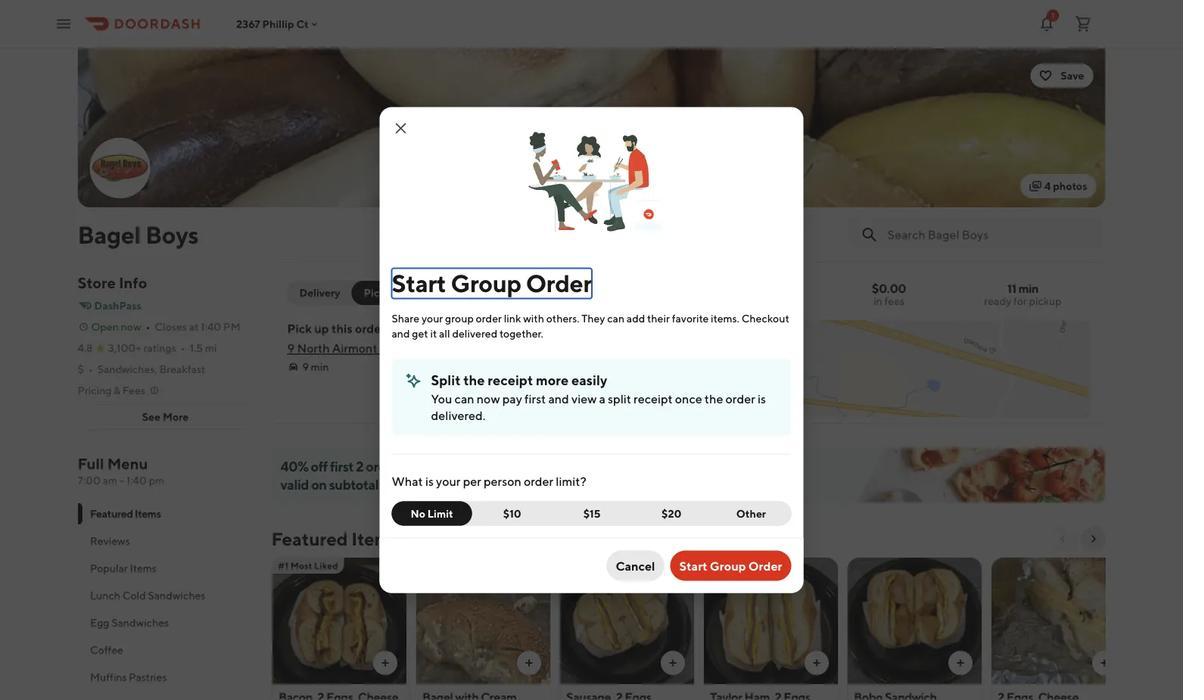 Task type: describe. For each thing, give the bounding box(es) containing it.
11
[[1008, 281, 1017, 296]]

$20
[[662, 508, 682, 520]]

40% off first 2 orders up to $10 off with 40welcome, valid on subtotals $15
[[281, 458, 605, 493]]

add item to cart image for bacon, 2 eggs, cheese sandwich image
[[379, 658, 391, 670]]

Item Search search field
[[888, 226, 1094, 243]]

pricing & fees button
[[78, 383, 160, 398]]

pick
[[287, 322, 312, 336]]

add item to cart image for bobo sandwich image at the right
[[955, 658, 967, 670]]

now inside split the receipt more easily you can now pay first and view a split receipt once the order is delivered.
[[477, 392, 500, 406]]

split
[[608, 392, 632, 406]]

order left "limit?"
[[524, 474, 554, 489]]

#1 most liked
[[278, 561, 338, 571]]

person
[[484, 474, 522, 489]]

can inside split the receipt more easily you can now pay first and view a split receipt once the order is delivered.
[[455, 392, 475, 406]]

2 off from the left
[[464, 458, 481, 475]]

$0.00
[[872, 281, 907, 296]]

full
[[78, 455, 104, 473]]

-
[[120, 475, 124, 487]]

more
[[536, 372, 569, 389]]

bagel
[[78, 220, 141, 249]]

limit?
[[556, 474, 587, 489]]

pickup
[[364, 287, 398, 299]]

group up "link"
[[451, 269, 522, 298]]

it
[[431, 327, 437, 340]]

pricing
[[78, 384, 112, 397]]

3,100+
[[108, 342, 141, 355]]

bagel with cream cheese image
[[416, 558, 550, 685]]

is inside split the receipt more easily you can now pay first and view a split receipt once the order is delivered.
[[758, 392, 767, 406]]

$20 button
[[632, 502, 712, 526]]

up inside 40% off first 2 orders up to $10 off with 40welcome, valid on subtotals $15
[[407, 458, 423, 475]]

menu
[[107, 455, 148, 473]]

$10 inside button
[[504, 508, 522, 520]]

$
[[78, 363, 84, 376]]

they
[[582, 312, 606, 325]]

0 horizontal spatial receipt
[[488, 372, 533, 389]]

delivery
[[300, 287, 341, 299]]

0 horizontal spatial start group order
[[392, 269, 592, 298]]

4 photos
[[1045, 180, 1088, 192]]

cold
[[122, 590, 146, 602]]

together.
[[500, 327, 544, 340]]

for
[[1014, 295, 1028, 308]]

bacon, 2 eggs, cheese sandwich image
[[272, 558, 406, 685]]

#1 most liked button
[[272, 558, 407, 701]]

can inside share your group order link with others. they can add their favorite items. checkout and get it all delivered together.
[[608, 312, 625, 325]]

am
[[103, 475, 118, 487]]

phillip
[[263, 18, 294, 30]]

and inside share your group order link with others. they can add their favorite items. checkout and get it all delivered together.
[[392, 327, 410, 340]]

1 horizontal spatial 1:40
[[201, 321, 221, 333]]

north
[[297, 341, 330, 356]]

sandwiches inside button
[[111, 617, 169, 629]]

favorite
[[672, 312, 709, 325]]

2367 phillip ct button
[[236, 18, 321, 30]]

pastries
[[129, 672, 167, 684]]

4 photos button
[[1021, 174, 1097, 198]]

easily
[[572, 372, 608, 389]]

$15 button
[[552, 502, 633, 526]]

open
[[91, 321, 119, 333]]

limit
[[428, 508, 454, 520]]

0 horizontal spatial order
[[466, 287, 495, 299]]

7:00
[[78, 475, 101, 487]]

this
[[332, 322, 353, 336]]

next button of carousel image
[[1088, 533, 1100, 545]]

at:
[[388, 322, 403, 336]]

share
[[392, 312, 420, 325]]

1 vertical spatial your
[[436, 474, 461, 489]]

boys
[[145, 220, 199, 249]]

you
[[431, 392, 453, 406]]

#3 most liked
[[565, 561, 627, 571]]

per
[[463, 474, 482, 489]]

delivered.
[[431, 408, 486, 423]]

pay
[[503, 392, 523, 406]]

at
[[189, 321, 199, 333]]

0 vertical spatial start
[[392, 269, 446, 298]]

checkout
[[742, 312, 790, 325]]

group up group on the top
[[432, 287, 463, 299]]

add item to cart image for taylor ham, 2 eggs, cheese, sandwich "image"
[[811, 658, 823, 670]]

photos
[[1054, 180, 1088, 192]]

most for #1
[[290, 561, 312, 571]]

orders
[[366, 458, 404, 475]]

split the receipt more easily you can now pay first and view a split receipt once the order is delivered.
[[431, 372, 767, 423]]

see more button
[[78, 405, 253, 429]]

open now
[[91, 321, 141, 333]]

see
[[142, 411, 161, 423]]

previous button of carousel image
[[1058, 533, 1070, 545]]

group of people ordering together image
[[517, 107, 667, 256]]

add item to cart image for sausage, 2 eggs, cheese sandwich 'image'
[[667, 658, 679, 670]]

#3 most liked button
[[559, 558, 695, 701]]

save button
[[1031, 64, 1094, 88]]

min for 11
[[1019, 281, 1039, 296]]

group order button
[[423, 281, 504, 305]]

0 vertical spatial •
[[146, 321, 150, 333]]

order inside share your group order link with others. they can add their favorite items. checkout and get it all delivered together.
[[476, 312, 502, 325]]

popular items
[[90, 562, 156, 575]]

map region
[[364, 196, 1140, 584]]

liked for #1 most liked
[[314, 561, 338, 571]]

1 horizontal spatial 9
[[303, 361, 309, 373]]

1
[[1052, 11, 1055, 20]]

group
[[445, 312, 474, 325]]

pick up this order at: 9 north airmont road
[[287, 322, 409, 356]]

pricing & fees
[[78, 384, 145, 397]]

get
[[412, 327, 428, 340]]

items inside button
[[130, 562, 156, 575]]

store info
[[78, 274, 147, 292]]

muffins pastries
[[90, 672, 167, 684]]

2 horizontal spatial •
[[181, 342, 185, 355]]

0 vertical spatial items
[[134, 508, 161, 520]]

2367 phillip ct
[[236, 18, 309, 30]]

9 min
[[303, 361, 329, 373]]

start inside button
[[680, 559, 708, 573]]

bobo sandwich image
[[848, 558, 982, 685]]

save
[[1062, 69, 1085, 82]]

up inside pick up this order at: 9 north airmont road
[[314, 322, 329, 336]]

Delivery radio
[[287, 281, 362, 305]]

lunch
[[90, 590, 120, 602]]

1:40 inside full menu 7:00 am - 1:40 pm
[[126, 475, 147, 487]]

add item to cart image for 2 eggs, cheese image
[[1099, 658, 1111, 670]]

with inside 40% off first 2 orders up to $10 off with 40welcome, valid on subtotals $15
[[484, 458, 510, 475]]

items.
[[711, 312, 740, 325]]

first inside 40% off first 2 orders up to $10 off with 40welcome, valid on subtotals $15
[[330, 458, 354, 475]]



Task type: vqa. For each thing, say whether or not it's contained in the screenshot.
"Mac"
no



Task type: locate. For each thing, give the bounding box(es) containing it.
1:40
[[201, 321, 221, 333], [126, 475, 147, 487]]

first inside split the receipt more easily you can now pay first and view a split receipt once the order is delivered.
[[525, 392, 546, 406]]

items inside 'heading'
[[352, 528, 399, 550]]

most right #1 on the bottom of page
[[290, 561, 312, 571]]

0 horizontal spatial featured
[[90, 508, 133, 520]]

featured items up reviews
[[90, 508, 161, 520]]

full menu 7:00 am - 1:40 pm
[[78, 455, 164, 487]]

open menu image
[[55, 15, 73, 33]]

with inside share your group order link with others. they can add their favorite items. checkout and get it all delivered together.
[[524, 312, 545, 325]]

1 horizontal spatial liked
[[603, 561, 627, 571]]

order left at:
[[355, 322, 386, 336]]

1 horizontal spatial receipt
[[634, 392, 673, 406]]

• left 1.5
[[181, 342, 185, 355]]

0 horizontal spatial min
[[311, 361, 329, 373]]

fees
[[123, 384, 145, 397]]

2 vertical spatial •
[[88, 363, 93, 376]]

with up together.
[[524, 312, 545, 325]]

0 items, open order cart image
[[1075, 15, 1093, 33]]

and down share
[[392, 327, 410, 340]]

delivered
[[453, 327, 498, 340]]

up left to at bottom
[[407, 458, 423, 475]]

liked
[[314, 561, 338, 571], [603, 561, 627, 571]]

0 horizontal spatial the
[[464, 372, 485, 389]]

1 vertical spatial now
[[477, 392, 500, 406]]

split the receipt more easily status
[[392, 359, 792, 436]]

min inside 11 min ready for pickup
[[1019, 281, 1039, 296]]

store
[[78, 274, 116, 292]]

items up reviews button
[[134, 508, 161, 520]]

0 horizontal spatial 9
[[287, 341, 295, 356]]

1 vertical spatial first
[[330, 458, 354, 475]]

muffins
[[90, 672, 126, 684]]

add
[[627, 312, 646, 325]]

a
[[600, 392, 606, 406]]

0 vertical spatial sandwiches
[[148, 590, 205, 602]]

2
[[356, 458, 364, 475]]

0 vertical spatial featured
[[90, 508, 133, 520]]

start up share
[[392, 269, 446, 298]]

sandwiches,
[[97, 363, 157, 376]]

the right split
[[464, 372, 485, 389]]

1 horizontal spatial now
[[477, 392, 500, 406]]

1:40 right -
[[126, 475, 147, 487]]

Other button
[[712, 502, 792, 526]]

mi
[[205, 342, 217, 355]]

notification bell image
[[1039, 15, 1057, 33]]

sausage, 2 eggs, cheese sandwich image
[[560, 558, 694, 685]]

$10 down the person
[[504, 508, 522, 520]]

• right $
[[88, 363, 93, 376]]

start down $20 button
[[680, 559, 708, 573]]

0 horizontal spatial is
[[426, 474, 434, 489]]

0 horizontal spatial start
[[392, 269, 446, 298]]

9 inside pick up this order at: 9 north airmont road
[[287, 341, 295, 356]]

their
[[648, 312, 670, 325]]

on
[[311, 476, 327, 493]]

9 down pick
[[287, 341, 295, 356]]

share your group order link with others. they can add their favorite items. checkout and get it all delivered together.
[[392, 312, 790, 340]]

can
[[608, 312, 625, 325], [455, 392, 475, 406]]

items down subtotals
[[352, 528, 399, 550]]

road
[[380, 341, 409, 356]]

no limit
[[411, 508, 454, 520]]

$10 inside 40% off first 2 orders up to $10 off with 40welcome, valid on subtotals $15
[[440, 458, 462, 475]]

sandwiches inside button
[[148, 590, 205, 602]]

1 vertical spatial and
[[549, 392, 569, 406]]

order up group on the top
[[466, 287, 495, 299]]

0 horizontal spatial up
[[314, 322, 329, 336]]

$15 inside button
[[584, 508, 601, 520]]

0 horizontal spatial most
[[290, 561, 312, 571]]

5 add item to cart image from the left
[[1099, 658, 1111, 670]]

featured items heading
[[272, 527, 399, 551]]

1 horizontal spatial most
[[580, 561, 602, 571]]

1 horizontal spatial $15
[[584, 508, 601, 520]]

group down other button
[[710, 559, 747, 573]]

with right per
[[484, 458, 510, 475]]

off left the person
[[464, 458, 481, 475]]

11 min ready for pickup
[[985, 281, 1063, 308]]

cancel button
[[607, 551, 665, 581]]

taylor ham, 2 eggs, cheese, sandwich image
[[704, 558, 838, 685]]

liked inside button
[[603, 561, 627, 571]]

1.5 mi
[[190, 342, 217, 355]]

start group order button
[[671, 551, 792, 581]]

1 horizontal spatial featured
[[272, 528, 348, 550]]

pickup
[[1030, 295, 1063, 308]]

2 most from the left
[[580, 561, 602, 571]]

bagel boys image
[[78, 48, 1106, 208], [91, 139, 149, 197]]

the right once at the right bottom of page
[[705, 392, 724, 406]]

egg
[[90, 617, 109, 629]]

$15 inside 40% off first 2 orders up to $10 off with 40welcome, valid on subtotals $15
[[387, 476, 408, 493]]

liked right #3
[[603, 561, 627, 571]]

all
[[439, 327, 450, 340]]

1 vertical spatial $10
[[504, 508, 522, 520]]

start group order down other button
[[680, 559, 783, 573]]

0 horizontal spatial now
[[121, 321, 141, 333]]

ct
[[296, 18, 309, 30]]

popular
[[90, 562, 127, 575]]

0 vertical spatial is
[[758, 392, 767, 406]]

receipt up "pay"
[[488, 372, 533, 389]]

first left the 2
[[330, 458, 354, 475]]

9 down north
[[303, 361, 309, 373]]

1 horizontal spatial up
[[407, 458, 423, 475]]

No Limit button
[[392, 502, 472, 526]]

1 horizontal spatial off
[[464, 458, 481, 475]]

2 add item to cart image from the left
[[667, 658, 679, 670]]

• up the 3,100+ ratings • on the left of the page
[[146, 321, 150, 333]]

0 horizontal spatial first
[[330, 458, 354, 475]]

add item to cart image
[[379, 658, 391, 670], [667, 658, 679, 670], [811, 658, 823, 670], [955, 658, 967, 670], [1099, 658, 1111, 670]]

1 vertical spatial items
[[352, 528, 399, 550]]

0 vertical spatial can
[[608, 312, 625, 325]]

2 vertical spatial items
[[130, 562, 156, 575]]

• closes at 1:40 pm
[[146, 321, 241, 333]]

coffee button
[[78, 637, 253, 664]]

1 horizontal spatial with
[[524, 312, 545, 325]]

up left this
[[314, 322, 329, 336]]

0 horizontal spatial 1:40
[[126, 475, 147, 487]]

start
[[392, 269, 446, 298], [680, 559, 708, 573]]

items up lunch cold sandwiches on the left of the page
[[130, 562, 156, 575]]

receipt right split
[[634, 392, 673, 406]]

1 vertical spatial start group order
[[680, 559, 783, 573]]

muffins pastries button
[[78, 664, 253, 692]]

now
[[121, 321, 141, 333], [477, 392, 500, 406]]

order methods option group
[[287, 281, 410, 305]]

dashpass
[[94, 300, 142, 312]]

ready
[[985, 295, 1012, 308]]

1 horizontal spatial •
[[146, 321, 150, 333]]

most
[[290, 561, 312, 571], [580, 561, 602, 571]]

popular items button
[[78, 555, 253, 583]]

order right once at the right bottom of page
[[726, 392, 756, 406]]

group
[[451, 269, 522, 298], [432, 287, 463, 299], [710, 559, 747, 573]]

coffee
[[90, 644, 123, 657]]

0 horizontal spatial featured items
[[90, 508, 161, 520]]

1 off from the left
[[311, 458, 328, 475]]

$15 down "limit?"
[[584, 508, 601, 520]]

most right #3
[[580, 561, 602, 571]]

split
[[431, 372, 461, 389]]

0 vertical spatial first
[[525, 392, 546, 406]]

3 add item to cart image from the left
[[811, 658, 823, 670]]

40%
[[281, 458, 309, 475]]

featured up #1 most liked
[[272, 528, 348, 550]]

start group order dialog
[[380, 107, 804, 593]]

0 vertical spatial now
[[121, 321, 141, 333]]

1 vertical spatial min
[[311, 361, 329, 373]]

1 vertical spatial receipt
[[634, 392, 673, 406]]

1:40 right at
[[201, 321, 221, 333]]

can up delivered.
[[455, 392, 475, 406]]

1.5
[[190, 342, 203, 355]]

$10 button
[[463, 502, 553, 526]]

can left add
[[608, 312, 625, 325]]

1 add item to cart image from the left
[[379, 658, 391, 670]]

add item to cart image inside #3 most liked button
[[667, 658, 679, 670]]

and inside split the receipt more easily you can now pay first and view a split receipt once the order is delivered.
[[549, 392, 569, 406]]

0 vertical spatial and
[[392, 327, 410, 340]]

0 horizontal spatial •
[[88, 363, 93, 376]]

your left per
[[436, 474, 461, 489]]

1 most from the left
[[290, 561, 312, 571]]

0 horizontal spatial with
[[484, 458, 510, 475]]

lunch cold sandwiches button
[[78, 583, 253, 610]]

1 horizontal spatial order
[[526, 269, 592, 298]]

1 vertical spatial sandwiches
[[111, 617, 169, 629]]

0 vertical spatial 1:40
[[201, 321, 221, 333]]

$15 down orders
[[387, 476, 408, 493]]

reviews
[[90, 535, 130, 548]]

1 vertical spatial •
[[181, 342, 185, 355]]

0 vertical spatial your
[[422, 312, 443, 325]]

is
[[758, 392, 767, 406], [426, 474, 434, 489]]

view
[[572, 392, 597, 406]]

your inside share your group order link with others. they can add their favorite items. checkout and get it all delivered together.
[[422, 312, 443, 325]]

1 horizontal spatial can
[[608, 312, 625, 325]]

0 vertical spatial the
[[464, 372, 485, 389]]

1 horizontal spatial and
[[549, 392, 569, 406]]

in
[[874, 295, 883, 308]]

0 vertical spatial receipt
[[488, 372, 533, 389]]

featured items up #1 most liked
[[272, 528, 399, 550]]

1 vertical spatial 1:40
[[126, 475, 147, 487]]

1 vertical spatial can
[[455, 392, 475, 406]]

Pickup radio
[[352, 281, 410, 305]]

now left "pay"
[[477, 392, 500, 406]]

40welcome,
[[513, 458, 605, 475]]

first right "pay"
[[525, 392, 546, 406]]

4.8
[[78, 342, 93, 355]]

1 vertical spatial 9
[[303, 361, 309, 373]]

pm
[[149, 475, 164, 487]]

once
[[676, 392, 703, 406]]

1 horizontal spatial is
[[758, 392, 767, 406]]

the
[[464, 372, 485, 389], [705, 392, 724, 406]]

min right the 11
[[1019, 281, 1039, 296]]

more
[[163, 411, 189, 423]]

1 horizontal spatial first
[[525, 392, 546, 406]]

order down other button
[[749, 559, 783, 573]]

0 horizontal spatial $15
[[387, 476, 408, 493]]

most inside button
[[580, 561, 602, 571]]

0 vertical spatial 9
[[287, 341, 295, 356]]

0 vertical spatial up
[[314, 322, 329, 336]]

0 vertical spatial $15
[[387, 476, 408, 493]]

2367
[[236, 18, 260, 30]]

1 vertical spatial featured
[[272, 528, 348, 550]]

1 vertical spatial featured items
[[272, 528, 399, 550]]

1 vertical spatial the
[[705, 392, 724, 406]]

what is your per person order limit? option group
[[392, 502, 792, 526]]

order up 'others.'
[[526, 269, 592, 298]]

valid
[[281, 476, 309, 493]]

order inside split the receipt more easily you can now pay first and view a split receipt once the order is delivered.
[[726, 392, 756, 406]]

and
[[392, 327, 410, 340], [549, 392, 569, 406]]

min down north
[[311, 361, 329, 373]]

featured inside 'heading'
[[272, 528, 348, 550]]

0 vertical spatial $10
[[440, 458, 462, 475]]

most for #3
[[580, 561, 602, 571]]

order up delivered
[[476, 312, 502, 325]]

0 vertical spatial start group order
[[392, 269, 592, 298]]

#3
[[565, 561, 578, 571]]

breakfast
[[160, 363, 206, 376]]

0 horizontal spatial off
[[311, 458, 328, 475]]

1 horizontal spatial $10
[[504, 508, 522, 520]]

2 eggs, cheese image
[[992, 558, 1126, 685]]

0 vertical spatial with
[[524, 312, 545, 325]]

lunch cold sandwiches
[[90, 590, 205, 602]]

0 horizontal spatial $10
[[440, 458, 462, 475]]

reviews button
[[78, 528, 253, 555]]

&
[[114, 384, 121, 397]]

powered by google image
[[425, 395, 470, 411]]

egg sandwiches button
[[78, 610, 253, 637]]

sandwiches down popular items button
[[148, 590, 205, 602]]

off up "on" at the bottom
[[311, 458, 328, 475]]

featured
[[90, 508, 133, 520], [272, 528, 348, 550]]

pm
[[223, 321, 241, 333]]

others.
[[547, 312, 580, 325]]

receipt
[[488, 372, 533, 389], [634, 392, 673, 406]]

start group order
[[392, 269, 592, 298], [680, 559, 783, 573]]

0 horizontal spatial liked
[[314, 561, 338, 571]]

add item to cart image
[[523, 658, 535, 670]]

liked down the featured items 'heading'
[[314, 561, 338, 571]]

1 vertical spatial $15
[[584, 508, 601, 520]]

1 vertical spatial up
[[407, 458, 423, 475]]

liked for #3 most liked
[[603, 561, 627, 571]]

1 horizontal spatial featured items
[[272, 528, 399, 550]]

1 liked from the left
[[314, 561, 338, 571]]

$10
[[440, 458, 462, 475], [504, 508, 522, 520]]

4 add item to cart image from the left
[[955, 658, 967, 670]]

0 vertical spatial featured items
[[90, 508, 161, 520]]

your up it
[[422, 312, 443, 325]]

2 horizontal spatial order
[[749, 559, 783, 573]]

0 horizontal spatial and
[[392, 327, 410, 340]]

2 liked from the left
[[603, 561, 627, 571]]

1 horizontal spatial min
[[1019, 281, 1039, 296]]

min for 9
[[311, 361, 329, 373]]

1 horizontal spatial start
[[680, 559, 708, 573]]

now up 3,100+
[[121, 321, 141, 333]]

start group order up "link"
[[392, 269, 592, 298]]

0 vertical spatial min
[[1019, 281, 1039, 296]]

see more
[[142, 411, 189, 423]]

•
[[146, 321, 150, 333], [181, 342, 185, 355], [88, 363, 93, 376]]

0 horizontal spatial can
[[455, 392, 475, 406]]

1 horizontal spatial the
[[705, 392, 724, 406]]

1 vertical spatial is
[[426, 474, 434, 489]]

4
[[1045, 180, 1052, 192]]

$10 right to at bottom
[[440, 458, 462, 475]]

close start group order image
[[392, 119, 410, 137]]

most inside button
[[290, 561, 312, 571]]

and down more
[[549, 392, 569, 406]]

1 vertical spatial with
[[484, 458, 510, 475]]

order inside pick up this order at: 9 north airmont road
[[355, 322, 386, 336]]

closes
[[155, 321, 187, 333]]

1 horizontal spatial start group order
[[680, 559, 783, 573]]

featured up reviews
[[90, 508, 133, 520]]

liked inside button
[[314, 561, 338, 571]]

1 vertical spatial start
[[680, 559, 708, 573]]

featured items
[[90, 508, 161, 520], [272, 528, 399, 550]]

sandwiches down "cold" on the left
[[111, 617, 169, 629]]

is right what
[[426, 474, 434, 489]]

your
[[422, 312, 443, 325], [436, 474, 461, 489]]

is right once at the right bottom of page
[[758, 392, 767, 406]]

start group order inside button
[[680, 559, 783, 573]]



